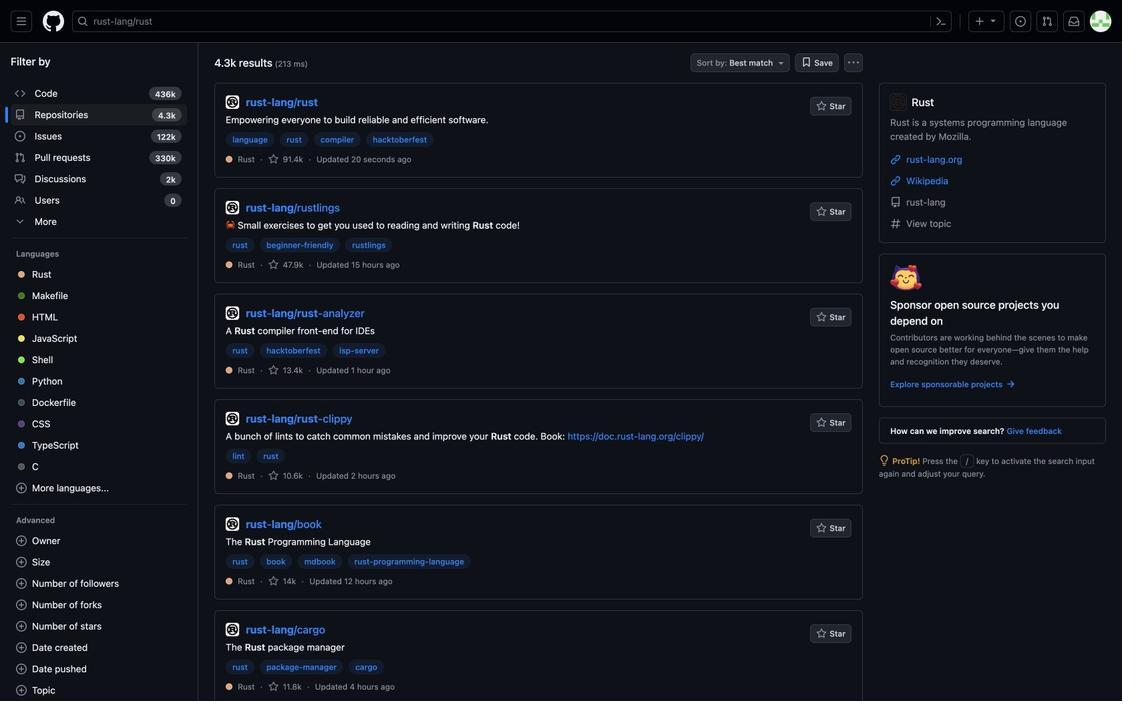 Task type: locate. For each thing, give the bounding box(es) containing it.
3 plus circle image from the top
[[16, 600, 27, 611]]

git pull request image
[[1042, 16, 1053, 27]]

plus circle image
[[16, 483, 27, 494], [16, 536, 27, 546], [16, 600, 27, 611], [16, 643, 27, 653]]

region
[[0, 43, 198, 701]]

sc 9kayk9 0 image
[[801, 57, 812, 67], [15, 88, 25, 99], [15, 131, 25, 142], [268, 154, 279, 165], [15, 174, 25, 184], [268, 365, 279, 376], [1006, 379, 1016, 390]]

triangle down image
[[988, 15, 999, 26]]

hash image
[[891, 218, 901, 229]]

issue opened image
[[1015, 16, 1026, 27]]

package icon image
[[891, 265, 922, 291]]

sc 9kayk9 0 image
[[15, 110, 25, 120], [15, 152, 25, 163], [15, 195, 25, 206], [15, 216, 25, 227], [268, 260, 279, 270], [879, 455, 890, 466], [268, 471, 279, 481], [268, 576, 279, 587], [268, 682, 279, 692]]

6 rust language element from the top
[[238, 681, 255, 693]]

plus circle image
[[16, 557, 27, 568], [16, 579, 27, 589], [16, 621, 27, 632], [16, 664, 27, 675], [16, 685, 27, 696]]

rust image
[[891, 94, 907, 110]]

homepage image
[[43, 11, 64, 32]]

rust language element
[[238, 153, 255, 165], [238, 259, 255, 271], [238, 364, 255, 376], [238, 470, 255, 482], [238, 576, 255, 588], [238, 681, 255, 693]]

2 plus circle image from the top
[[16, 536, 27, 546]]

1 plus circle image from the top
[[16, 557, 27, 568]]

1 plus circle image from the top
[[16, 483, 27, 494]]

command palette image
[[936, 16, 947, 27]]

open column options image
[[848, 57, 859, 68]]

4 plus circle image from the top
[[16, 664, 27, 675]]

plus image
[[975, 16, 985, 27]]

link image
[[891, 154, 901, 165]]

notifications image
[[1069, 16, 1080, 27]]

1 rust language element from the top
[[238, 153, 255, 165]]

4 plus circle image from the top
[[16, 643, 27, 653]]



Task type: vqa. For each thing, say whether or not it's contained in the screenshot.
second "link" Icon from the bottom of the page
yes



Task type: describe. For each thing, give the bounding box(es) containing it.
3 rust language element from the top
[[238, 364, 255, 376]]

link image
[[891, 176, 901, 186]]

3 plus circle image from the top
[[16, 621, 27, 632]]

5 plus circle image from the top
[[16, 685, 27, 696]]

repo image
[[891, 197, 901, 208]]

2 plus circle image from the top
[[16, 579, 27, 589]]

4 rust language element from the top
[[238, 470, 255, 482]]

draggable pane splitter slider
[[196, 43, 200, 701]]

2 rust language element from the top
[[238, 259, 255, 271]]

5 rust language element from the top
[[238, 576, 255, 588]]



